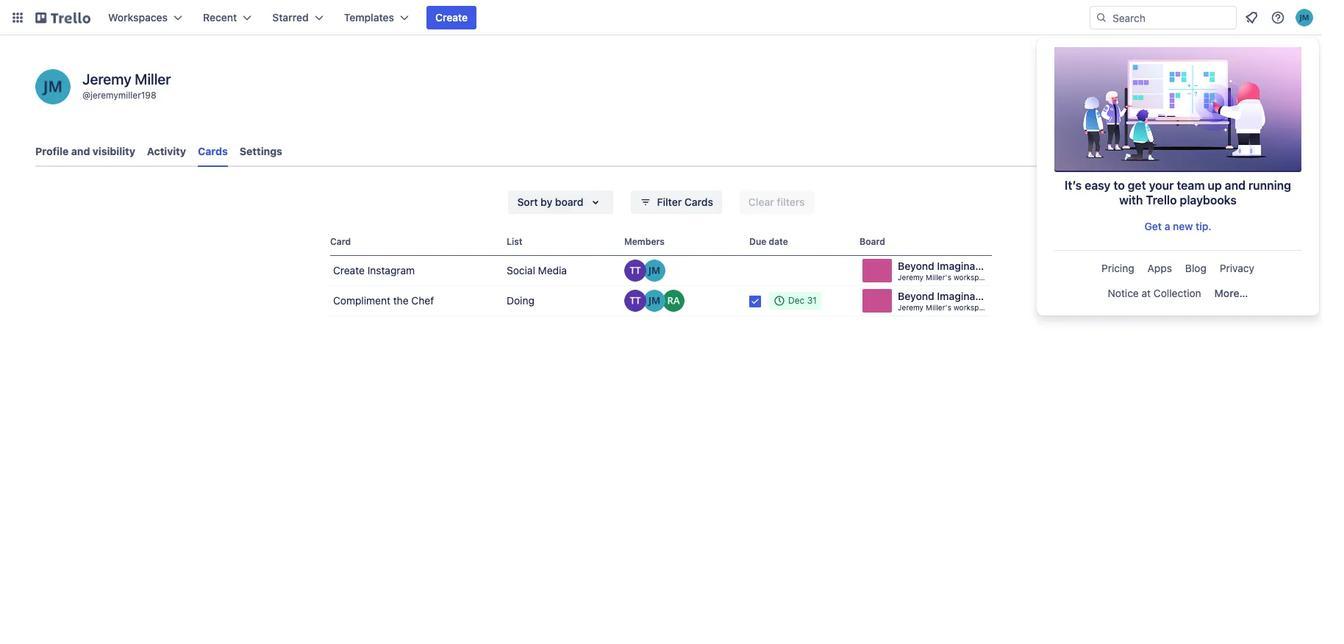 Task type: vqa. For each thing, say whether or not it's contained in the screenshot.
J
no



Task type: describe. For each thing, give the bounding box(es) containing it.
board
[[860, 236, 885, 247]]

profile and visibility
[[35, 145, 135, 157]]

open information menu image
[[1271, 10, 1286, 25]]

more…
[[1215, 287, 1248, 299]]

compliment
[[333, 294, 391, 307]]

Search field
[[1108, 7, 1236, 29]]

more… button
[[1209, 282, 1254, 305]]

the
[[393, 294, 409, 307]]

notice
[[1108, 287, 1139, 299]]

back to home image
[[35, 6, 90, 29]]

it's easy to get your team up and running with trello playbooks
[[1065, 179, 1292, 207]]

starred button
[[264, 6, 332, 29]]

clear
[[749, 196, 774, 208]]

1 beyond from the top
[[898, 260, 935, 272]]

filter cards button
[[631, 191, 722, 214]]

jeremy miller (jeremymiller198) image inside primary element
[[1296, 9, 1314, 26]]

team
[[1177, 179, 1205, 192]]

new
[[1173, 220, 1193, 232]]

due
[[750, 236, 767, 247]]

create instagram link
[[330, 256, 501, 285]]

switch to… image
[[10, 10, 25, 25]]

create for create instagram
[[333, 264, 365, 277]]

card
[[330, 236, 351, 247]]

easy
[[1085, 179, 1111, 192]]

it's easy to get your team up and running with trello playbooks link
[[1055, 47, 1302, 213]]

clear filters
[[749, 196, 805, 208]]

1 horizontal spatial jeremy miller (jeremymiller198) image
[[644, 260, 666, 282]]

ruby anderson (rubyanderson7) image
[[663, 290, 685, 312]]

dec 31
[[788, 295, 817, 306]]

jeremy miller @ jeremymiller198
[[82, 71, 171, 101]]

2 imagination from the top
[[937, 290, 994, 302]]

running
[[1249, 179, 1292, 192]]

by
[[541, 196, 553, 208]]

dec
[[788, 295, 805, 306]]

2 beyond from the top
[[898, 290, 935, 302]]

a
[[1165, 220, 1171, 232]]

31
[[807, 295, 817, 306]]

2 vertical spatial jeremy
[[898, 303, 924, 312]]

social
[[507, 264, 535, 277]]

notice at collection
[[1108, 287, 1202, 299]]

2 workspace from the top
[[954, 303, 992, 312]]

workspaces button
[[99, 6, 191, 29]]

cards inside filter cards button
[[685, 196, 713, 208]]

activity link
[[147, 138, 186, 165]]

members
[[624, 236, 665, 247]]

board
[[555, 196, 584, 208]]

doing
[[507, 294, 535, 307]]

clear filters button
[[740, 191, 814, 214]]

templates button
[[335, 6, 418, 29]]

terry turtle (terryturtle) image
[[624, 260, 647, 282]]

sort by board button
[[509, 191, 613, 214]]

list
[[507, 236, 523, 247]]

0 horizontal spatial jeremy miller (jeremymiller198) image
[[35, 69, 71, 104]]

apps
[[1148, 262, 1172, 274]]

sort by board
[[517, 196, 584, 208]]

starred
[[272, 11, 309, 24]]

chef
[[411, 294, 434, 307]]



Task type: locate. For each thing, give the bounding box(es) containing it.
0 horizontal spatial jeremy miller (jeremymiller198) image
[[644, 290, 666, 312]]

@
[[82, 90, 90, 101]]

blog link
[[1180, 257, 1213, 280]]

collection
[[1154, 287, 1202, 299]]

compliment the chef
[[333, 294, 434, 307]]

profile
[[35, 145, 69, 157]]

and right up
[[1225, 179, 1246, 192]]

1 vertical spatial imagination
[[937, 290, 994, 302]]

create for create
[[435, 11, 468, 24]]

recent button
[[194, 6, 261, 29]]

2 beyond imagination jeremy miller's workspace from the top
[[898, 290, 994, 312]]

create inside button
[[435, 11, 468, 24]]

blog
[[1186, 262, 1207, 274]]

beyond imagination jeremy miller's workspace
[[898, 260, 994, 282], [898, 290, 994, 312]]

1 vertical spatial cards
[[685, 196, 713, 208]]

1 vertical spatial create
[[333, 264, 365, 277]]

1 horizontal spatial jeremy miller (jeremymiller198) image
[[1296, 9, 1314, 26]]

recent
[[203, 11, 237, 24]]

jeremy miller (jeremymiller198) image right open information menu icon
[[1296, 9, 1314, 26]]

miller
[[135, 71, 171, 88]]

1 vertical spatial jeremy miller (jeremymiller198) image
[[644, 260, 666, 282]]

2 miller's from the top
[[926, 303, 952, 312]]

miller's
[[926, 273, 952, 282], [926, 303, 952, 312]]

0 notifications image
[[1243, 9, 1261, 26]]

and
[[71, 145, 90, 157], [1225, 179, 1246, 192]]

tip.
[[1196, 220, 1212, 232]]

jeremy miller (jeremymiller198) image left @
[[35, 69, 71, 104]]

privacy
[[1220, 262, 1255, 274]]

instagram
[[368, 264, 415, 277]]

compliment the chef link
[[330, 286, 501, 316]]

apps link
[[1142, 257, 1178, 280]]

and inside it's easy to get your team up and running with trello playbooks
[[1225, 179, 1246, 192]]

social media
[[507, 264, 567, 277]]

jeremy miller (jeremymiller198) image down terry turtle (terryturtle) icon
[[644, 290, 666, 312]]

create
[[435, 11, 468, 24], [333, 264, 365, 277]]

filter cards
[[657, 196, 713, 208]]

pricing link
[[1096, 257, 1141, 280]]

0 vertical spatial beyond imagination jeremy miller's workspace
[[898, 260, 994, 282]]

date
[[769, 236, 788, 247]]

sort
[[517, 196, 538, 208]]

settings
[[240, 145, 282, 157]]

jeremy inside jeremy miller @ jeremymiller198
[[82, 71, 131, 88]]

1 vertical spatial beyond
[[898, 290, 935, 302]]

workspaces
[[108, 11, 168, 24]]

search image
[[1096, 12, 1108, 24]]

notice at collection link
[[1102, 282, 1208, 305]]

playbooks
[[1180, 193, 1237, 207]]

1 horizontal spatial create
[[435, 11, 468, 24]]

1 workspace from the top
[[954, 273, 992, 282]]

imagination
[[937, 260, 994, 272], [937, 290, 994, 302]]

filters
[[777, 196, 805, 208]]

0 horizontal spatial cards
[[198, 145, 228, 157]]

1 vertical spatial workspace
[[954, 303, 992, 312]]

cards link
[[198, 138, 228, 167]]

0 vertical spatial jeremy miller (jeremymiller198) image
[[1296, 9, 1314, 26]]

to
[[1114, 179, 1125, 192]]

0 horizontal spatial create
[[333, 264, 365, 277]]

beyond
[[898, 260, 935, 272], [898, 290, 935, 302]]

primary element
[[0, 0, 1323, 35]]

media
[[538, 264, 567, 277]]

settings link
[[240, 138, 282, 165]]

get
[[1145, 220, 1162, 232]]

jeremy miller (jeremymiller198) image
[[1296, 9, 1314, 26], [644, 290, 666, 312]]

1 imagination from the top
[[937, 260, 994, 272]]

at
[[1142, 287, 1151, 299]]

it's
[[1065, 179, 1082, 192]]

1 horizontal spatial cards
[[685, 196, 713, 208]]

0 horizontal spatial and
[[71, 145, 90, 157]]

with
[[1120, 193, 1143, 207]]

cards right filter
[[685, 196, 713, 208]]

jeremy miller (jeremymiller198) image
[[35, 69, 71, 104], [644, 260, 666, 282]]

trello
[[1146, 193, 1177, 207]]

and right the profile
[[71, 145, 90, 157]]

1 vertical spatial jeremy
[[898, 273, 924, 282]]

workspace
[[954, 273, 992, 282], [954, 303, 992, 312]]

terry turtle (terryturtle) image
[[624, 290, 647, 312]]

0 vertical spatial workspace
[[954, 273, 992, 282]]

privacy link
[[1214, 257, 1261, 280]]

create instagram
[[333, 264, 415, 277]]

1 horizontal spatial and
[[1225, 179, 1246, 192]]

templates
[[344, 11, 394, 24]]

0 vertical spatial beyond
[[898, 260, 935, 272]]

0 vertical spatial and
[[71, 145, 90, 157]]

create button
[[427, 6, 477, 29]]

1 vertical spatial beyond imagination jeremy miller's workspace
[[898, 290, 994, 312]]

cards
[[198, 145, 228, 157], [685, 196, 713, 208]]

filter
[[657, 196, 682, 208]]

1 vertical spatial jeremy miller (jeremymiller198) image
[[644, 290, 666, 312]]

0 vertical spatial jeremy
[[82, 71, 131, 88]]

1 beyond imagination jeremy miller's workspace from the top
[[898, 260, 994, 282]]

profile and visibility link
[[35, 138, 135, 165]]

due date
[[750, 236, 788, 247]]

1 miller's from the top
[[926, 273, 952, 282]]

get a new tip.
[[1145, 220, 1212, 232]]

activity
[[147, 145, 186, 157]]

0 vertical spatial create
[[435, 11, 468, 24]]

get
[[1128, 179, 1146, 192]]

1 vertical spatial miller's
[[926, 303, 952, 312]]

jeremy
[[82, 71, 131, 88], [898, 273, 924, 282], [898, 303, 924, 312]]

pricing
[[1102, 262, 1135, 274]]

0 vertical spatial imagination
[[937, 260, 994, 272]]

0 vertical spatial jeremy miller (jeremymiller198) image
[[35, 69, 71, 104]]

jeremy miller (jeremymiller198) image down members
[[644, 260, 666, 282]]

visibility
[[93, 145, 135, 157]]

cards right activity
[[198, 145, 228, 157]]

get a new tip. button
[[1055, 215, 1302, 238]]

up
[[1208, 179, 1222, 192]]

your
[[1149, 179, 1174, 192]]

jeremymiller198
[[90, 90, 156, 101]]

0 vertical spatial miller's
[[926, 273, 952, 282]]

0 vertical spatial cards
[[198, 145, 228, 157]]

1 vertical spatial and
[[1225, 179, 1246, 192]]



